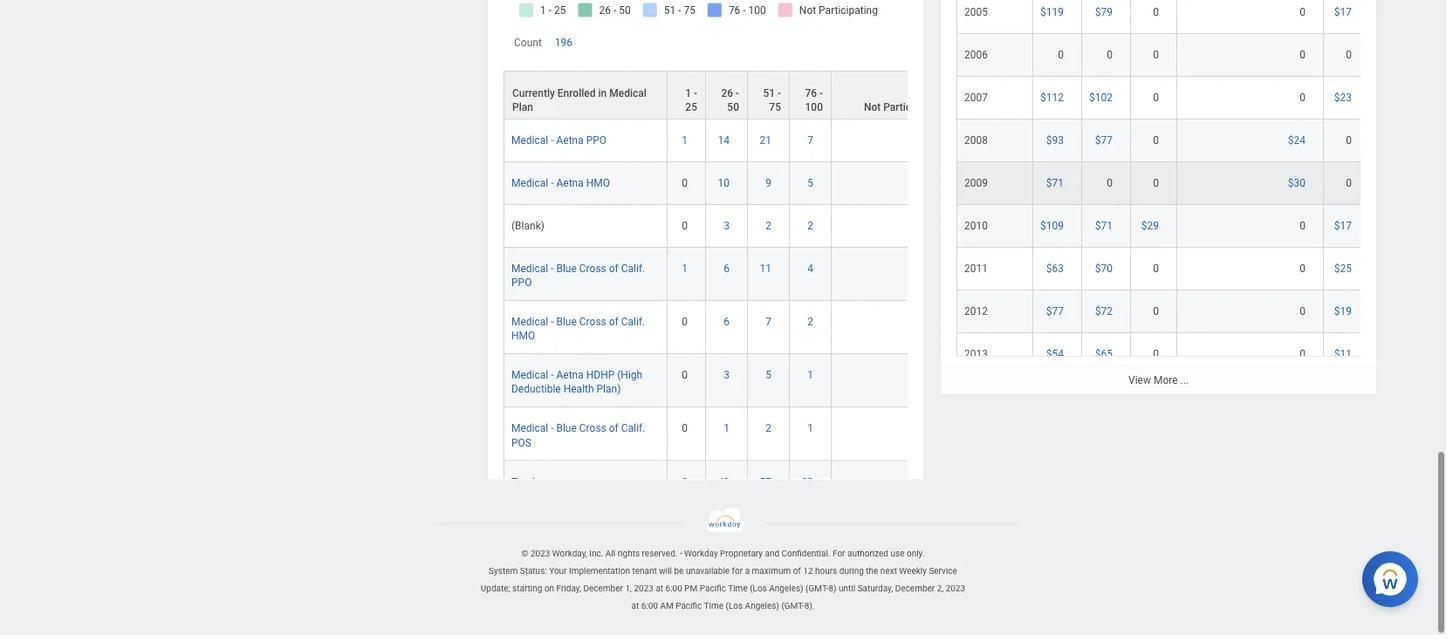 Task type: locate. For each thing, give the bounding box(es) containing it.
1 vertical spatial $71 button
[[1095, 219, 1115, 233]]

0 horizontal spatial hmo
[[511, 330, 535, 342]]

calif. inside medical - blue cross of calif. ppo
[[621, 263, 645, 275]]

6:00 left am
[[641, 601, 658, 611]]

1 inside 1 - 25
[[685, 87, 691, 99]]

- down medical - blue cross of calif. ppo at the left
[[551, 316, 554, 328]]

global monthly benefit provider premiums trend element
[[941, 0, 1446, 504]]

0 vertical spatial calif.
[[621, 263, 645, 275]]

0 vertical spatial 3
[[724, 220, 730, 232]]

2 down 4 button
[[808, 316, 813, 328]]

blue down health
[[556, 423, 577, 435]]

0 horizontal spatial 7 button
[[766, 315, 774, 329]]

1 $17 from the top
[[1334, 6, 1352, 18]]

of inside the 'medical - blue cross of calif. pos'
[[609, 423, 619, 435]]

authorized
[[847, 549, 889, 559]]

75
[[769, 101, 781, 113]]

1 horizontal spatial $77
[[1095, 134, 1113, 146]]

hmo
[[586, 177, 610, 189], [511, 330, 535, 342]]

0 vertical spatial 7
[[808, 134, 813, 146]]

1 vertical spatial 6
[[724, 316, 730, 328]]

- for medical - aetna hdhp (high deductible health plan)
[[551, 369, 554, 381]]

21
[[760, 134, 772, 146]]

cross inside medical - blue cross of calif. ppo
[[579, 263, 606, 275]]

row containing 2005
[[957, 0, 1446, 34]]

2 up 4
[[808, 220, 813, 232]]

- for medical - blue cross of calif. hmo
[[551, 316, 554, 328]]

1 vertical spatial aetna
[[556, 177, 584, 189]]

$65
[[1095, 348, 1113, 360]]

- down deductible
[[551, 423, 554, 435]]

medical inside medical - aetna ppo link
[[511, 134, 548, 146]]

calif. up (high
[[621, 316, 645, 328]]

row containing medical - aetna hmo
[[504, 162, 998, 205]]

2 down "9" button
[[766, 220, 772, 232]]

not participating button
[[832, 71, 951, 119]]

$71 up "$70"
[[1095, 220, 1113, 232]]

1 vertical spatial calif.
[[621, 316, 645, 328]]

hmo up deductible
[[511, 330, 535, 342]]

$63
[[1046, 263, 1064, 275]]

1 vertical spatial time
[[704, 601, 724, 611]]

1 6 button from the top
[[724, 262, 732, 276]]

$71 down $93 button
[[1046, 177, 1064, 189]]

(los down for
[[726, 601, 743, 611]]

2006
[[964, 49, 988, 61]]

0 horizontal spatial ppo
[[511, 277, 532, 289]]

2013
[[964, 348, 988, 360]]

medical right in
[[609, 87, 647, 99]]

will
[[659, 566, 672, 577]]

1 vertical spatial $17 button
[[1334, 219, 1355, 233]]

december down weekly
[[895, 584, 935, 594]]

$17 button up $23
[[1334, 5, 1355, 19]]

rights
[[618, 549, 640, 559]]

medical up deductible
[[511, 369, 548, 381]]

not participating image for medical - aetna ppo
[[839, 133, 944, 147]]

$77 button down $102 button
[[1095, 133, 1115, 147]]

participating
[[883, 101, 944, 113]]

- inside medical - blue cross of calif. hmo
[[551, 316, 554, 328]]

cross down health
[[579, 423, 606, 435]]

$71 button up "$70"
[[1095, 219, 1115, 233]]

0 vertical spatial aetna
[[556, 134, 584, 146]]

- inside 76 - 100
[[820, 87, 823, 99]]

0 vertical spatial hmo
[[586, 177, 610, 189]]

hdhp
[[586, 369, 615, 381]]

of inside medical - blue cross of calif. hmo
[[609, 316, 619, 328]]

blue down medical - blue cross of calif. ppo at the left
[[556, 316, 577, 328]]

- inside medical - aetna hdhp (high deductible health plan)
[[551, 369, 554, 381]]

0 vertical spatial 6:00
[[666, 584, 682, 594]]

- up deductible
[[551, 369, 554, 381]]

$77 down $63 'button'
[[1046, 305, 1064, 318]]

1 not participating image from the top
[[839, 133, 944, 147]]

- for 1 - 25
[[694, 87, 697, 99]]

- for medical - aetna hmo
[[551, 177, 554, 189]]

2011
[[964, 263, 988, 275]]

- inside 1 - 25
[[694, 87, 697, 99]]

11
[[760, 263, 772, 275]]

1 vertical spatial blue
[[556, 316, 577, 328]]

ppo inside medical - blue cross of calif. ppo
[[511, 277, 532, 289]]

0 vertical spatial time
[[728, 584, 748, 594]]

2007 element
[[964, 88, 988, 104]]

0 vertical spatial $77
[[1095, 134, 1113, 146]]

aetna up health
[[556, 369, 584, 381]]

1 vertical spatial hmo
[[511, 330, 535, 342]]

8)
[[829, 584, 837, 594]]

2011 element
[[964, 259, 988, 275]]

of down the plan)
[[609, 423, 619, 435]]

1 vertical spatial 5
[[766, 369, 772, 381]]

0 horizontal spatial 5 button
[[766, 368, 774, 382]]

0 vertical spatial $17 button
[[1334, 5, 1355, 19]]

2 vertical spatial blue
[[556, 423, 577, 435]]

- up medical - blue cross of calif. hmo link
[[551, 263, 554, 275]]

1 vertical spatial at
[[631, 601, 639, 611]]

- inside © 2023 workday, inc. all rights reserved. - workday proprietary and confidential. for authorized use only. system status: your implementation tenant will be unavailable for a maximum of 12 hours during the next weekly service update; starting on friday, december 1, 2023 at 6:00 pm pacific time (los angeles) (gmt-8) until saturday, december 2, 2023 at 6:00 am pacific time (los angeles) (gmt-8).
[[680, 549, 682, 559]]

- inside medical - blue cross of calif. ppo
[[551, 263, 554, 275]]

1 horizontal spatial 7 button
[[808, 133, 816, 147]]

medical inside medical - aetna hmo link
[[511, 177, 548, 189]]

1 horizontal spatial hmo
[[586, 177, 610, 189]]

2 vertical spatial cross
[[579, 423, 606, 435]]

1 vertical spatial $17
[[1334, 220, 1352, 232]]

0 horizontal spatial $71
[[1046, 177, 1064, 189]]

1 3 from the top
[[724, 220, 730, 232]]

0 vertical spatial $77 button
[[1095, 133, 1115, 147]]

not participating image
[[839, 133, 944, 147], [839, 176, 944, 190], [839, 219, 944, 233], [839, 262, 944, 276], [839, 315, 944, 329], [839, 368, 944, 382], [839, 422, 944, 436], [839, 475, 944, 489]]

$71 button down $93 button
[[1046, 176, 1067, 190]]

51 - 75
[[763, 87, 781, 113]]

medical for medical - blue cross of calif. ppo
[[511, 263, 548, 275]]

aetna down the medical - aetna ppo
[[556, 177, 584, 189]]

0 vertical spatial ppo
[[586, 134, 607, 146]]

ppo down '(blank)'
[[511, 277, 532, 289]]

pacific down pm
[[676, 601, 702, 611]]

footer
[[0, 508, 1446, 615]]

- inside the 'medical - blue cross of calif. pos'
[[551, 423, 554, 435]]

5 button
[[808, 176, 816, 190], [766, 368, 774, 382]]

0 vertical spatial 6
[[724, 263, 730, 275]]

7 button
[[808, 133, 816, 147], [766, 315, 774, 329]]

2 cross from the top
[[579, 316, 606, 328]]

- up medical - aetna hmo link
[[551, 134, 554, 146]]

2 vertical spatial aetna
[[556, 369, 584, 381]]

december down implementation
[[583, 584, 623, 594]]

1 vertical spatial ppo
[[511, 277, 532, 289]]

1 vertical spatial (los
[[726, 601, 743, 611]]

1 horizontal spatial 7
[[808, 134, 813, 146]]

3 button for 2
[[724, 219, 732, 233]]

14 button
[[718, 133, 732, 147]]

medical up (blank) element on the top left of the page
[[511, 177, 548, 189]]

6 for 7
[[724, 316, 730, 328]]

2007
[[964, 91, 988, 104]]

- right 26 at the top
[[736, 87, 739, 99]]

1 vertical spatial (gmt-
[[781, 601, 805, 611]]

0 horizontal spatial 6:00
[[641, 601, 658, 611]]

6 button for 7
[[724, 315, 732, 329]]

7 button down 11 button
[[766, 315, 774, 329]]

$102 button
[[1089, 91, 1115, 105]]

of inside © 2023 workday, inc. all rights reserved. - workday proprietary and confidential. for authorized use only. system status: your implementation tenant will be unavailable for a maximum of 12 hours during the next weekly service update; starting on friday, december 1, 2023 at 6:00 pm pacific time (los angeles) (gmt-8) until saturday, december 2, 2023 at 6:00 am pacific time (los angeles) (gmt-8).
[[793, 566, 801, 577]]

at
[[656, 584, 663, 594], [631, 601, 639, 611]]

2010
[[964, 220, 988, 232]]

workday,
[[552, 549, 587, 559]]

7 not participating image from the top
[[839, 422, 944, 436]]

blue up medical - blue cross of calif. hmo link
[[556, 263, 577, 275]]

of left 12
[[793, 566, 801, 577]]

of up hdhp
[[609, 316, 619, 328]]

2 horizontal spatial 2023
[[946, 584, 966, 594]]

(gmt- up "8)."
[[806, 584, 829, 594]]

calif. inside medical - blue cross of calif. hmo
[[621, 316, 645, 328]]

0 horizontal spatial $77 button
[[1046, 304, 1067, 318]]

1 vertical spatial angeles)
[[745, 601, 779, 611]]

medical - aetna hdhp (high deductible health plan) link
[[511, 366, 643, 396]]

at down the 1,
[[631, 601, 639, 611]]

0 vertical spatial $71
[[1046, 177, 1064, 189]]

1 horizontal spatial 6:00
[[666, 584, 682, 594]]

1 horizontal spatial (los
[[750, 584, 767, 594]]

1 horizontal spatial $77 button
[[1095, 133, 1115, 147]]

3 button for 5
[[724, 368, 732, 382]]

2009 element
[[964, 173, 988, 189]]

$77 down $102 button
[[1095, 134, 1113, 146]]

1 vertical spatial $71
[[1095, 220, 1113, 232]]

- inside 51 - 75
[[778, 87, 781, 99]]

1 aetna from the top
[[556, 134, 584, 146]]

7 down '100'
[[808, 134, 813, 146]]

be
[[674, 566, 684, 577]]

0 vertical spatial 7 button
[[808, 133, 816, 147]]

1 december from the left
[[583, 584, 623, 594]]

and
[[765, 549, 780, 559]]

0 horizontal spatial 2023
[[531, 549, 550, 559]]

$119
[[1040, 6, 1064, 18]]

medical down "plan"
[[511, 134, 548, 146]]

medical down medical - blue cross of calif. ppo at the left
[[511, 316, 548, 328]]

implementation
[[569, 566, 630, 577]]

$77
[[1095, 134, 1113, 146], [1046, 305, 1064, 318]]

row containing medical - blue cross of calif. hmo
[[504, 301, 998, 354]]

1 vertical spatial 3
[[724, 369, 730, 381]]

2 calif. from the top
[[621, 316, 645, 328]]

total
[[511, 476, 535, 488]]

1 blue from the top
[[556, 263, 577, 275]]

5 not participating image from the top
[[839, 315, 944, 329]]

medical down '(blank)'
[[511, 263, 548, 275]]

hours
[[815, 566, 837, 577]]

cross for medical - blue cross of calif. pos
[[579, 423, 606, 435]]

proprietary
[[720, 549, 763, 559]]

calif. inside the 'medical - blue cross of calif. pos'
[[621, 423, 645, 435]]

confidential.
[[782, 549, 830, 559]]

1 vertical spatial 3 button
[[724, 368, 732, 382]]

- right '51'
[[778, 87, 781, 99]]

7 down 11 button
[[766, 316, 772, 328]]

1 vertical spatial cross
[[579, 316, 606, 328]]

$109
[[1040, 220, 1064, 232]]

cross inside the 'medical - blue cross of calif. pos'
[[579, 423, 606, 435]]

$30 button
[[1288, 176, 1308, 190]]

7 button down '100'
[[808, 133, 816, 147]]

calif. down (high
[[621, 423, 645, 435]]

6:00
[[666, 584, 682, 594], [641, 601, 658, 611]]

$17 button for $29
[[1334, 219, 1355, 233]]

pacific down unavailable
[[700, 584, 726, 594]]

aetna down currently enrolled in medical plan
[[556, 134, 584, 146]]

during
[[839, 566, 864, 577]]

aetna for hmo
[[556, 177, 584, 189]]

medical inside medical - blue cross of calif. hmo
[[511, 316, 548, 328]]

calif. for medical - blue cross of calif. ppo
[[621, 263, 645, 275]]

1 horizontal spatial 5 button
[[808, 176, 816, 190]]

3 calif. from the top
[[621, 423, 645, 435]]

2 3 from the top
[[724, 369, 730, 381]]

196
[[555, 36, 573, 49]]

- right 76 at the top right of the page
[[820, 87, 823, 99]]

1 vertical spatial 7
[[766, 316, 772, 328]]

1 horizontal spatial (gmt-
[[806, 584, 829, 594]]

$17 button
[[1334, 5, 1355, 19], [1334, 219, 1355, 233]]

row containing currently enrolled in medical plan
[[504, 70, 998, 120]]

cross inside medical - blue cross of calif. hmo
[[579, 316, 606, 328]]

0 vertical spatial (gmt-
[[806, 584, 829, 594]]

row containing 2006
[[957, 34, 1446, 77]]

medical - blue cross of calif. ppo
[[511, 263, 645, 289]]

2 vertical spatial calif.
[[621, 423, 645, 435]]

1 $17 button from the top
[[1334, 5, 1355, 19]]

calif. for medical - blue cross of calif. pos
[[621, 423, 645, 435]]

0 vertical spatial 6 button
[[724, 262, 732, 276]]

of inside medical - blue cross of calif. ppo
[[609, 263, 619, 275]]

- for medical - blue cross of calif. pos
[[551, 423, 554, 435]]

am
[[660, 601, 674, 611]]

2 6 from the top
[[724, 316, 730, 328]]

$19 button
[[1334, 304, 1355, 318]]

$23
[[1334, 91, 1352, 104]]

6:00 left pm
[[666, 584, 682, 594]]

pm
[[685, 584, 698, 594]]

medical inside the 'medical - blue cross of calif. pos'
[[511, 423, 548, 435]]

aetna inside medical - aetna hdhp (high deductible health plan)
[[556, 369, 584, 381]]

row
[[957, 0, 1446, 34], [957, 34, 1446, 77], [504, 70, 998, 120], [957, 77, 1446, 119], [504, 119, 998, 162], [957, 119, 1446, 162], [504, 162, 998, 205], [957, 162, 1446, 205], [504, 205, 998, 248], [957, 205, 1446, 248], [504, 248, 998, 301], [957, 248, 1446, 290], [957, 290, 1446, 333], [504, 301, 998, 354], [957, 333, 1446, 376], [504, 354, 998, 408], [504, 408, 998, 461]]

row containing medical - aetna hdhp (high deductible health plan)
[[504, 354, 998, 408]]

- up be
[[680, 549, 682, 559]]

- up 25
[[694, 87, 697, 99]]

$54
[[1046, 348, 1064, 360]]

medical up pos
[[511, 423, 548, 435]]

$63 button
[[1046, 262, 1067, 276]]

7 for right 7 button
[[808, 134, 813, 146]]

1 vertical spatial 6:00
[[641, 601, 658, 611]]

2008
[[964, 134, 988, 146]]

2
[[766, 220, 772, 232], [808, 220, 813, 232], [808, 316, 813, 328], [766, 423, 772, 435]]

the
[[866, 566, 878, 577]]

update;
[[481, 584, 510, 594]]

0 vertical spatial 5
[[808, 177, 813, 189]]

2 3 button from the top
[[724, 368, 732, 382]]

blue inside medical - blue cross of calif. hmo
[[556, 316, 577, 328]]

$17 up $23
[[1334, 6, 1352, 18]]

2023 right ©
[[531, 549, 550, 559]]

cross for medical - blue cross of calif. hmo
[[579, 316, 606, 328]]

health
[[564, 383, 594, 396]]

row containing 2008
[[957, 119, 1446, 162]]

0 horizontal spatial time
[[704, 601, 724, 611]]

0 horizontal spatial 5
[[766, 369, 772, 381]]

medical - blue cross of calif. pos link
[[511, 419, 645, 449]]

2 6 button from the top
[[724, 315, 732, 329]]

2,
[[937, 584, 944, 594]]

0 vertical spatial cross
[[579, 263, 606, 275]]

(los down maximum
[[750, 584, 767, 594]]

1 horizontal spatial 2023
[[634, 584, 654, 594]]

3
[[724, 220, 730, 232], [724, 369, 730, 381]]

blue inside medical - blue cross of calif. ppo
[[556, 263, 577, 275]]

5 for the top 5 button
[[808, 177, 813, 189]]

2023 right the 1,
[[634, 584, 654, 594]]

ppo
[[586, 134, 607, 146], [511, 277, 532, 289]]

9 button
[[766, 176, 774, 190]]

1 horizontal spatial at
[[656, 584, 663, 594]]

0 vertical spatial $71 button
[[1046, 176, 1067, 190]]

0 vertical spatial blue
[[556, 263, 577, 275]]

your
[[549, 566, 567, 577]]

1 horizontal spatial $71
[[1095, 220, 1113, 232]]

3 aetna from the top
[[556, 369, 584, 381]]

$17 for $29
[[1334, 220, 1352, 232]]

2 blue from the top
[[556, 316, 577, 328]]

2 not participating image from the top
[[839, 176, 944, 190]]

1 horizontal spatial 5
[[808, 177, 813, 189]]

0 horizontal spatial december
[[583, 584, 623, 594]]

2012 element
[[964, 302, 988, 318]]

0 horizontal spatial $71 button
[[1046, 176, 1067, 190]]

$79
[[1095, 6, 1113, 18]]

6 not participating image from the top
[[839, 368, 944, 382]]

0 horizontal spatial 7
[[766, 316, 772, 328]]

medical inside medical - aetna hdhp (high deductible health plan)
[[511, 369, 548, 381]]

0 vertical spatial $17
[[1334, 6, 1352, 18]]

2 $17 from the top
[[1334, 220, 1352, 232]]

until
[[839, 584, 856, 594]]

$77 button up $54
[[1046, 304, 1067, 318]]

$17 up $25
[[1334, 220, 1352, 232]]

26 - 50 image
[[713, 475, 740, 489]]

at down will
[[656, 584, 663, 594]]

- down the medical - aetna ppo
[[551, 177, 554, 189]]

2 december from the left
[[895, 584, 935, 594]]

2013 element
[[964, 345, 988, 360]]

hmo down the medical - aetna ppo
[[586, 177, 610, 189]]

- inside medical - aetna hmo link
[[551, 177, 554, 189]]

time down for
[[728, 584, 748, 594]]

$17 button up $25
[[1334, 219, 1355, 233]]

$19
[[1334, 305, 1352, 318]]

(high
[[617, 369, 643, 381]]

- for medical - aetna ppo
[[551, 134, 554, 146]]

- inside medical - aetna ppo link
[[551, 134, 554, 146]]

not participating image for medical - blue cross of calif. pos
[[839, 422, 944, 436]]

1 vertical spatial 6 button
[[724, 315, 732, 329]]

2008 element
[[964, 131, 988, 146]]

not participating image for medical - blue cross of calif. ppo
[[839, 262, 944, 276]]

3 cross from the top
[[579, 423, 606, 435]]

1 cross from the top
[[579, 263, 606, 275]]

cross down medical - blue cross of calif. ppo at the left
[[579, 316, 606, 328]]

3 blue from the top
[[556, 423, 577, 435]]

not
[[864, 101, 881, 113]]

1 horizontal spatial $71 button
[[1095, 219, 1115, 233]]

$77 button
[[1095, 133, 1115, 147], [1046, 304, 1067, 318]]

1 vertical spatial $77
[[1046, 305, 1064, 318]]

1 3 button from the top
[[724, 219, 732, 233]]

medical inside medical - blue cross of calif. ppo
[[511, 263, 548, 275]]

2 $17 button from the top
[[1334, 219, 1355, 233]]

1 calif. from the top
[[621, 263, 645, 275]]

ppo down currently enrolled in medical plan
[[586, 134, 607, 146]]

1 6 from the top
[[724, 263, 730, 275]]

2 aetna from the top
[[556, 177, 584, 189]]

1 horizontal spatial december
[[895, 584, 935, 594]]

1 vertical spatial 7 button
[[766, 315, 774, 329]]

$70
[[1095, 263, 1113, 275]]

9
[[766, 177, 772, 189]]

december
[[583, 584, 623, 594], [895, 584, 935, 594]]

calif. up medical - blue cross of calif. hmo link
[[621, 263, 645, 275]]

aetna
[[556, 134, 584, 146], [556, 177, 584, 189], [556, 369, 584, 381]]

blue inside the 'medical - blue cross of calif. pos'
[[556, 423, 577, 435]]

saturday,
[[858, 584, 893, 594]]

time down unavailable
[[704, 601, 724, 611]]

4 not participating image from the top
[[839, 262, 944, 276]]

(gmt- down 12
[[781, 601, 805, 611]]

more
[[1154, 374, 1178, 386]]

11 button
[[760, 262, 774, 276]]

0 vertical spatial 3 button
[[724, 219, 732, 233]]

2023 right 2,
[[946, 584, 966, 594]]

cross up medical - blue cross of calif. hmo link
[[579, 263, 606, 275]]

- inside 26 - 50
[[736, 87, 739, 99]]

pacific
[[700, 584, 726, 594], [676, 601, 702, 611]]

of up medical - blue cross of calif. hmo link
[[609, 263, 619, 275]]



Task type: describe. For each thing, give the bounding box(es) containing it.
5 for the bottommost 5 button
[[766, 369, 772, 381]]

10 button
[[718, 176, 732, 190]]

of for medical - blue cross of calif. ppo
[[609, 263, 619, 275]]

0 vertical spatial 5 button
[[808, 176, 816, 190]]

1 vertical spatial $77 button
[[1046, 304, 1067, 318]]

blue for ppo
[[556, 263, 577, 275]]

$119 button
[[1040, 5, 1067, 19]]

medical - blue cross of calif. hmo
[[511, 316, 645, 342]]

$29
[[1141, 220, 1159, 232]]

use
[[891, 549, 905, 559]]

$109 button
[[1040, 219, 1067, 233]]

0 vertical spatial angeles)
[[769, 584, 803, 594]]

medical for medical - aetna hdhp (high deductible health plan)
[[511, 369, 548, 381]]

tenant
[[632, 566, 657, 577]]

50
[[727, 101, 739, 113]]

1 - 25 column header
[[668, 70, 706, 120]]

medical inside currently enrolled in medical plan
[[609, 87, 647, 99]]

of for medical - blue cross of calif. pos
[[609, 423, 619, 435]]

on
[[545, 584, 554, 594]]

medical - aetna hmo
[[511, 177, 610, 189]]

7 for left 7 button
[[766, 316, 772, 328]]

0 vertical spatial (los
[[750, 584, 767, 594]]

0 horizontal spatial (gmt-
[[781, 601, 805, 611]]

currently
[[512, 87, 555, 99]]

3 for 5
[[724, 369, 730, 381]]

- for medical - blue cross of calif. ppo
[[551, 263, 554, 275]]

count
[[514, 36, 542, 49]]

2010 element
[[964, 216, 988, 232]]

51 - 75 column header
[[748, 70, 790, 120]]

2 button down 4 button
[[808, 315, 816, 329]]

$23 button
[[1334, 91, 1355, 105]]

- for 26 - 50
[[736, 87, 739, 99]]

1 - 25
[[685, 87, 697, 113]]

76 - 100
[[805, 87, 823, 113]]

26 - 50 button
[[706, 71, 747, 119]]

currently enrolled in medical plan column header
[[504, 70, 668, 120]]

10
[[718, 177, 730, 189]]

$30
[[1288, 177, 1306, 189]]

deductible
[[511, 383, 561, 396]]

medical - aetna ppo link
[[511, 131, 607, 146]]

total element
[[511, 473, 535, 488]]

currently enrolled in medical plan
[[512, 87, 647, 113]]

weekly
[[899, 566, 927, 577]]

$24
[[1288, 134, 1306, 146]]

3 for 2
[[724, 220, 730, 232]]

row containing 2013
[[957, 333, 1446, 376]]

total row
[[504, 461, 998, 504]]

view more ... link
[[941, 366, 1376, 394]]

$11
[[1334, 348, 1352, 360]]

medical for medical - blue cross of calif. hmo
[[511, 316, 548, 328]]

next
[[881, 566, 897, 577]]

medical for medical - aetna ppo
[[511, 134, 548, 146]]

footer containing © 2023 workday, inc. all rights reserved. - workday proprietary and confidential. for authorized use only. system status: your implementation tenant will be unavailable for a maximum of 12 hours during the next weekly service update; starting on friday, december 1, 2023 at 6:00 pm pacific time (los angeles) (gmt-8) until saturday, december 2, 2023 at 6:00 am pacific time (los angeles) (gmt-8).
[[0, 508, 1446, 615]]

2 button up "51 - 75" "icon"
[[766, 422, 774, 436]]

cross for medical - blue cross of calif. ppo
[[579, 263, 606, 275]]

8 not participating image from the top
[[839, 475, 944, 489]]

26 - 50
[[721, 87, 739, 113]]

2012
[[964, 305, 988, 318]]

$102
[[1089, 91, 1113, 104]]

currently enrolled in medical plan button
[[504, 71, 667, 119]]

0 vertical spatial at
[[656, 584, 663, 594]]

$17 button for 0
[[1334, 5, 1355, 19]]

$70 button
[[1095, 262, 1115, 276]]

0 vertical spatial pacific
[[700, 584, 726, 594]]

1 horizontal spatial time
[[728, 584, 748, 594]]

2005
[[964, 6, 988, 18]]

6 button for 11
[[724, 262, 732, 276]]

medical - aetna hmo link
[[511, 173, 610, 189]]

aetna for hdhp
[[556, 369, 584, 381]]

- for 76 - 100
[[820, 87, 823, 99]]

196 button
[[555, 35, 575, 49]]

26 - 50 column header
[[706, 70, 748, 120]]

76 - 100 button
[[790, 71, 831, 119]]

76 - 100 column header
[[790, 70, 832, 120]]

row containing 2010
[[957, 205, 1446, 248]]

$54 button
[[1046, 347, 1067, 361]]

0 horizontal spatial (los
[[726, 601, 743, 611]]

$17 for 0
[[1334, 6, 1352, 18]]

1 vertical spatial 5 button
[[766, 368, 774, 382]]

1 vertical spatial pacific
[[676, 601, 702, 611]]

2 up "51 - 75" "icon"
[[766, 423, 772, 435]]

$93
[[1046, 134, 1064, 146]]

row containing 2009
[[957, 162, 1446, 205]]

$112
[[1040, 91, 1064, 104]]

calif. for medical - blue cross of calif. hmo
[[621, 316, 645, 328]]

$25 button
[[1334, 262, 1355, 276]]

blue for hmo
[[556, 316, 577, 328]]

for
[[732, 566, 743, 577]]

51 - 75 image
[[755, 475, 782, 489]]

row containing medical - aetna ppo
[[504, 119, 998, 162]]

$71 for left $71 button
[[1046, 177, 1064, 189]]

row containing 2012
[[957, 290, 1446, 333]]

$65 button
[[1095, 347, 1115, 361]]

© 2023 workday, inc. all rights reserved. - workday proprietary and confidential. for authorized use only. system status: your implementation tenant will be unavailable for a maximum of 12 hours during the next weekly service update; starting on friday, december 1, 2023 at 6:00 pm pacific time (los angeles) (gmt-8) until saturday, december 2, 2023 at 6:00 am pacific time (los angeles) (gmt-8).
[[481, 549, 966, 611]]

6 for 11
[[724, 263, 730, 275]]

plan)
[[597, 383, 621, 396]]

view more ...
[[1129, 374, 1189, 386]]

0 horizontal spatial at
[[631, 601, 639, 611]]

medical for medical - aetna hmo
[[511, 177, 548, 189]]

76 - 100 image
[[797, 475, 824, 489]]

hmo inside medical - blue cross of calif. hmo
[[511, 330, 535, 342]]

not participating image for medical - aetna hmo
[[839, 176, 944, 190]]

2005 element
[[964, 2, 988, 18]]

medical for medical - blue cross of calif. pos
[[511, 423, 548, 435]]

reserved.
[[642, 549, 678, 559]]

inc.
[[589, 549, 603, 559]]

©
[[522, 549, 528, 559]]

$11 button
[[1334, 347, 1355, 361]]

14
[[718, 134, 730, 146]]

4
[[808, 263, 813, 275]]

for
[[833, 549, 845, 559]]

- for 51 - 75
[[778, 87, 781, 99]]

1 - 25 button
[[668, 71, 705, 119]]

medical - aetna ppo
[[511, 134, 607, 146]]

(blank)
[[511, 220, 545, 232]]

friday,
[[556, 584, 581, 594]]

0 horizontal spatial $77
[[1046, 305, 1064, 318]]

1 - 25 image
[[675, 475, 698, 489]]

row containing 2011
[[957, 248, 1446, 290]]

of for medical - blue cross of calif. hmo
[[609, 316, 619, 328]]

$71 for $71 button to the bottom
[[1095, 220, 1113, 232]]

plan
[[512, 101, 533, 113]]

1,
[[625, 584, 632, 594]]

medical - blue cross of calif. ppo link
[[511, 259, 645, 289]]

2 button down "9" button
[[766, 219, 774, 233]]

all
[[606, 549, 616, 559]]

1 horizontal spatial ppo
[[586, 134, 607, 146]]

row containing 2007
[[957, 77, 1446, 119]]

100
[[805, 101, 823, 113]]

not participating image for medical - aetna hdhp (high deductible health plan)
[[839, 368, 944, 382]]

workday
[[684, 549, 718, 559]]

row containing (blank)
[[504, 205, 998, 248]]

$29 button
[[1141, 219, 1162, 233]]

row containing medical - blue cross of calif. ppo
[[504, 248, 998, 301]]

...
[[1180, 374, 1189, 386]]

$25
[[1334, 263, 1352, 275]]

a
[[745, 566, 750, 577]]

row containing medical - blue cross of calif. pos
[[504, 408, 998, 461]]

21 button
[[760, 133, 774, 147]]

not participating image for medical - blue cross of calif. hmo
[[839, 315, 944, 329]]

aetna for ppo
[[556, 134, 584, 146]]

blue for pos
[[556, 423, 577, 435]]

3 not participating image from the top
[[839, 219, 944, 233]]

status:
[[520, 566, 547, 577]]

2 button up 4
[[808, 219, 816, 233]]

2006 element
[[964, 45, 988, 61]]

in
[[598, 87, 607, 99]]

4 button
[[808, 262, 816, 276]]

medical - blue cross of calif. hmo link
[[511, 312, 645, 342]]

(blank) element
[[511, 216, 545, 232]]



Task type: vqa. For each thing, say whether or not it's contained in the screenshot.
Profile Logan McNeil image
no



